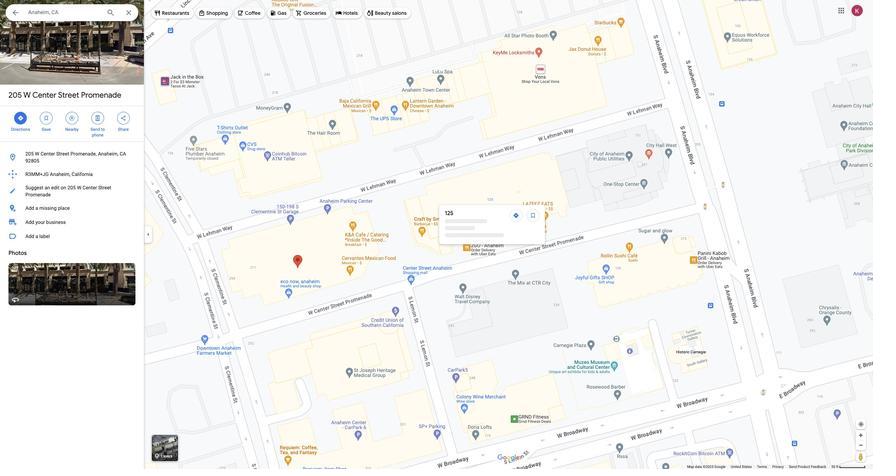 Task type: locate. For each thing, give the bounding box(es) containing it.
promenade,
[[70, 151, 97, 157]]

205 for 205 w center street promenade, anaheim, ca 92805
[[25, 151, 34, 157]]

add your business link
[[0, 215, 144, 229]]

restaurants
[[162, 10, 189, 16]]

none field inside anaheim, ca field
[[28, 8, 101, 17]]

send up phone
[[91, 127, 100, 132]]

1 vertical spatial anaheim,
[[50, 171, 70, 177]]

r3mm+jg anaheim, california button
[[0, 167, 144, 181]]

share
[[118, 127, 129, 132]]

1 horizontal spatial anaheim,
[[98, 151, 118, 157]]

1 vertical spatial w
[[35, 151, 39, 157]]

product
[[798, 465, 810, 469]]

a
[[35, 205, 38, 211], [35, 234, 38, 239]]

3 add from the top
[[25, 234, 34, 239]]

0 horizontal spatial send
[[91, 127, 100, 132]]

phone
[[92, 133, 104, 138]]

data
[[695, 465, 702, 469]]

hotels
[[343, 10, 358, 16]]

center up r3mm+jg
[[41, 151, 55, 157]]

0 horizontal spatial promenade
[[25, 192, 51, 198]]

0 vertical spatial send
[[91, 127, 100, 132]]

suggest an edit on 205 w center street promenade
[[25, 185, 111, 198]]

footer
[[687, 465, 832, 469]]

ft
[[836, 465, 839, 469]]

groceries button
[[293, 5, 331, 22]]

 button
[[6, 4, 25, 23]]

on
[[61, 185, 66, 191]]

1 a from the top
[[35, 205, 38, 211]]

send inside button
[[789, 465, 797, 469]]

anaheim,
[[98, 151, 118, 157], [50, 171, 70, 177]]

2 vertical spatial 205
[[67, 185, 76, 191]]

anaheim, inside "r3mm+jg anaheim, california" "button"
[[50, 171, 70, 177]]

save image
[[530, 212, 536, 219]]

business
[[46, 219, 66, 225]]

privacy button
[[772, 465, 784, 469]]

2 horizontal spatial w
[[77, 185, 81, 191]]

street
[[58, 90, 79, 100], [56, 151, 69, 157], [98, 185, 111, 191]]

zoom in image
[[858, 433, 864, 438]]

shopping button
[[196, 5, 232, 22]]

an
[[45, 185, 50, 191]]

add a label
[[25, 234, 50, 239]]

promenade
[[81, 90, 121, 100], [25, 192, 51, 198]]

2 vertical spatial street
[[98, 185, 111, 191]]

205 up 
[[8, 90, 22, 100]]

125 element
[[445, 209, 454, 218]]

add your business
[[25, 219, 66, 225]]

gas button
[[267, 5, 291, 22]]

show street view coverage image
[[856, 452, 866, 462]]

a for missing
[[35, 205, 38, 211]]

center
[[32, 90, 56, 100], [41, 151, 55, 157], [83, 185, 97, 191]]

1 vertical spatial a
[[35, 234, 38, 239]]

center for 205 w center street promenade, anaheim, ca 92805
[[41, 151, 55, 157]]

street inside 205 w center street promenade, anaheim, ca 92805
[[56, 151, 69, 157]]

footer inside google maps element
[[687, 465, 832, 469]]

show your location image
[[858, 421, 864, 428]]

center down the california
[[83, 185, 97, 191]]

205 inside suggest an edit on 205 w center street promenade
[[67, 185, 76, 191]]

0 horizontal spatial 205
[[8, 90, 22, 100]]

1 vertical spatial center
[[41, 151, 55, 157]]

promenade up 
[[81, 90, 121, 100]]

205 inside 205 w center street promenade, anaheim, ca 92805
[[25, 151, 34, 157]]

send inside 'send to phone'
[[91, 127, 100, 132]]


[[120, 114, 127, 122]]

google account: kenny nguyen  
(kenny.nguyen@adept.ai) image
[[852, 5, 863, 16]]

2 vertical spatial w
[[77, 185, 81, 191]]

w up 92805
[[35, 151, 39, 157]]

restaurants button
[[151, 5, 194, 22]]

1 vertical spatial street
[[56, 151, 69, 157]]


[[43, 114, 49, 122]]

1 horizontal spatial send
[[789, 465, 797, 469]]

save
[[42, 127, 51, 132]]

2 add from the top
[[25, 219, 34, 225]]

w
[[23, 90, 31, 100], [35, 151, 39, 157], [77, 185, 81, 191]]

footer containing map data ©2023 google
[[687, 465, 832, 469]]

1 horizontal spatial w
[[35, 151, 39, 157]]

1 vertical spatial add
[[25, 219, 34, 225]]

photos
[[8, 250, 27, 257]]

1 add from the top
[[25, 205, 34, 211]]

1 vertical spatial 205
[[25, 151, 34, 157]]

w inside 205 w center street promenade, anaheim, ca 92805
[[35, 151, 39, 157]]

add left missing
[[25, 205, 34, 211]]

promenade down suggest
[[25, 192, 51, 198]]

beauty salons
[[375, 10, 407, 16]]

205 right on at the left of the page
[[67, 185, 76, 191]]

suggest
[[25, 185, 43, 191]]

0 vertical spatial center
[[32, 90, 56, 100]]

add left your
[[25, 219, 34, 225]]

center up 
[[32, 90, 56, 100]]

50 ft button
[[832, 465, 866, 469]]

send to phone
[[91, 127, 105, 138]]

send product feedback
[[789, 465, 826, 469]]

None field
[[28, 8, 101, 17]]

125
[[445, 210, 454, 217]]

205
[[8, 90, 22, 100], [25, 151, 34, 157], [67, 185, 76, 191]]

add a missing place
[[25, 205, 70, 211]]

w down the california
[[77, 185, 81, 191]]

 search field
[[6, 4, 138, 23]]

0 vertical spatial w
[[23, 90, 31, 100]]

groceries
[[304, 10, 326, 16]]

center inside 205 w center street promenade, anaheim, ca 92805
[[41, 151, 55, 157]]

2 vertical spatial add
[[25, 234, 34, 239]]

promenade inside suggest an edit on 205 w center street promenade
[[25, 192, 51, 198]]

coffee
[[245, 10, 261, 16]]

send
[[91, 127, 100, 132], [789, 465, 797, 469]]

place
[[58, 205, 70, 211]]

send product feedback button
[[789, 465, 826, 469]]

0 horizontal spatial w
[[23, 90, 31, 100]]

92805
[[25, 158, 39, 164]]

1 horizontal spatial 205
[[25, 151, 34, 157]]

1 vertical spatial promenade
[[25, 192, 51, 198]]

0 vertical spatial add
[[25, 205, 34, 211]]

a left missing
[[35, 205, 38, 211]]

0 vertical spatial promenade
[[81, 90, 121, 100]]

0 vertical spatial a
[[35, 205, 38, 211]]

0 vertical spatial 205
[[8, 90, 22, 100]]

send for send product feedback
[[789, 465, 797, 469]]

0 horizontal spatial anaheim,
[[50, 171, 70, 177]]

terms
[[757, 465, 767, 469]]

a left label
[[35, 234, 38, 239]]

205 w center street promenade
[[8, 90, 121, 100]]

add
[[25, 205, 34, 211], [25, 219, 34, 225], [25, 234, 34, 239]]

0 vertical spatial anaheim,
[[98, 151, 118, 157]]

2 vertical spatial center
[[83, 185, 97, 191]]

anaheim, up on at the left of the page
[[50, 171, 70, 177]]

collapse side panel image
[[144, 231, 152, 238]]

w up 
[[23, 90, 31, 100]]

2 horizontal spatial 205
[[67, 185, 76, 191]]

205 up 92805
[[25, 151, 34, 157]]

send left product
[[789, 465, 797, 469]]

2 a from the top
[[35, 234, 38, 239]]

0 vertical spatial street
[[58, 90, 79, 100]]

united
[[731, 465, 741, 469]]

w inside suggest an edit on 205 w center street promenade
[[77, 185, 81, 191]]

anaheim, left the ca
[[98, 151, 118, 157]]

1 vertical spatial send
[[789, 465, 797, 469]]

add for add your business
[[25, 219, 34, 225]]

add for add a missing place
[[25, 205, 34, 211]]

add left label
[[25, 234, 34, 239]]



Task type: describe. For each thing, give the bounding box(es) containing it.
nearby
[[65, 127, 79, 132]]

Anaheim, CA field
[[6, 4, 138, 21]]

w for 205 w center street promenade
[[23, 90, 31, 100]]

add a missing place button
[[0, 201, 144, 215]]

street for promenade
[[58, 90, 79, 100]]

missing
[[39, 205, 57, 211]]

w for 205 w center street promenade, anaheim, ca 92805
[[35, 151, 39, 157]]

gas
[[278, 10, 287, 16]]

label
[[39, 234, 50, 239]]

205 for 205 w center street promenade
[[8, 90, 22, 100]]

r3mm+jg anaheim, california
[[25, 171, 93, 177]]

salons
[[392, 10, 407, 16]]


[[17, 114, 24, 122]]

beauty
[[375, 10, 391, 16]]

shopping
[[206, 10, 228, 16]]

send for send to phone
[[91, 127, 100, 132]]

terms button
[[757, 465, 767, 469]]

205 w center street promenade main content
[[0, 0, 144, 469]]

actions for 205 w center street promenade region
[[0, 106, 144, 141]]

50
[[832, 465, 836, 469]]


[[94, 114, 101, 122]]

street for promenade,
[[56, 151, 69, 157]]

coffee button
[[234, 5, 265, 22]]

google
[[715, 465, 726, 469]]

suggest an edit on 205 w center street promenade button
[[0, 181, 144, 201]]

anaheim, inside 205 w center street promenade, anaheim, ca 92805
[[98, 151, 118, 157]]

california
[[72, 171, 93, 177]]

privacy
[[772, 465, 784, 469]]

street inside suggest an edit on 205 w center street promenade
[[98, 185, 111, 191]]

directions
[[11, 127, 30, 132]]

zoom out image
[[858, 443, 864, 448]]

hotels button
[[333, 5, 362, 22]]

map
[[687, 465, 694, 469]]

beauty salons button
[[364, 5, 411, 22]]

directions image
[[513, 212, 519, 219]]

your
[[35, 219, 45, 225]]

center for 205 w center street promenade
[[32, 90, 56, 100]]

map data ©2023 google
[[687, 465, 726, 469]]

feedback
[[811, 465, 826, 469]]


[[69, 114, 75, 122]]

add a label button
[[0, 229, 144, 243]]

edit
[[51, 185, 59, 191]]

states
[[742, 465, 752, 469]]

add for add a label
[[25, 234, 34, 239]]

center inside suggest an edit on 205 w center street promenade
[[83, 185, 97, 191]]

ca
[[120, 151, 126, 157]]

united states button
[[731, 465, 752, 469]]


[[11, 8, 20, 18]]

205 w center street promenade, anaheim, ca 92805
[[25, 151, 126, 164]]

r3mm+jg
[[25, 171, 49, 177]]

united states
[[731, 465, 752, 469]]

©2023
[[703, 465, 714, 469]]

50 ft
[[832, 465, 839, 469]]

google maps element
[[0, 0, 873, 469]]

layers
[[161, 454, 172, 459]]

1 horizontal spatial promenade
[[81, 90, 121, 100]]

to
[[101, 127, 105, 132]]

205 w center street promenade, anaheim, ca 92805 button
[[0, 147, 144, 167]]

a for label
[[35, 234, 38, 239]]



Task type: vqa. For each thing, say whether or not it's contained in the screenshot.
Google Account: Augustus Odena  
(augustus@adept.ai) icon
no



